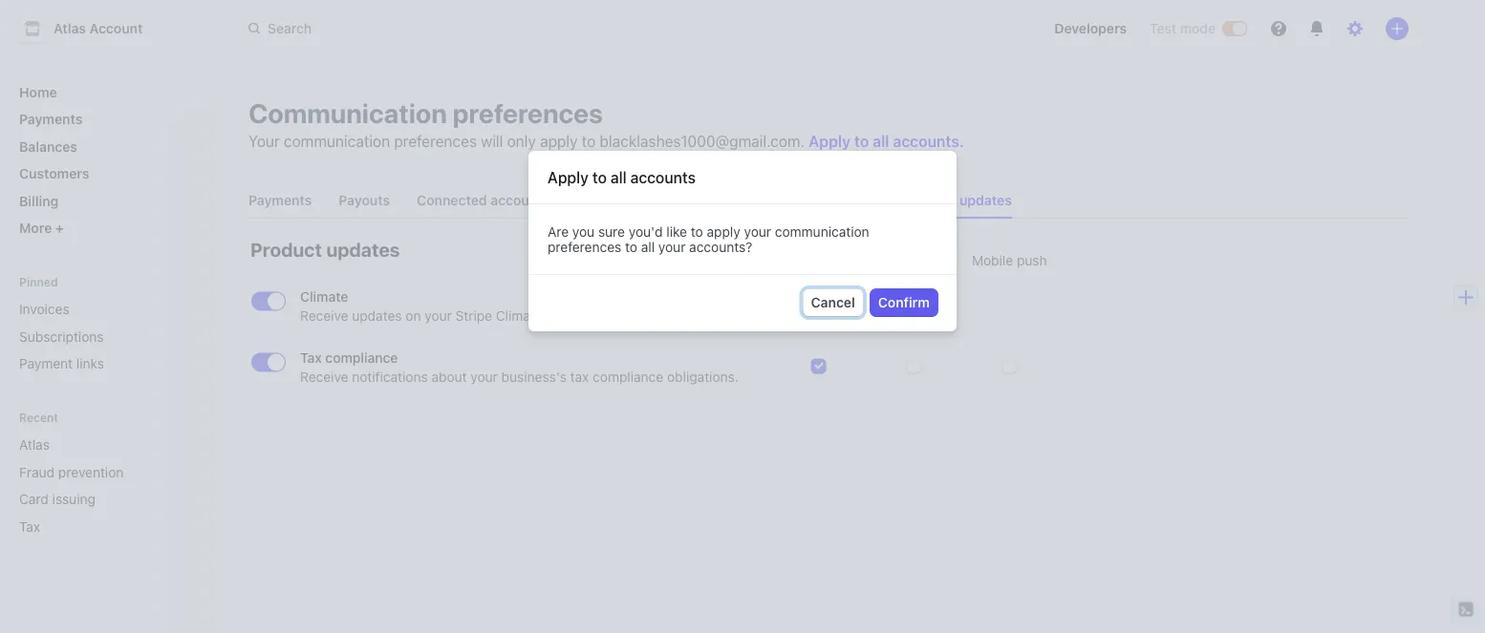 Task type: vqa. For each thing, say whether or not it's contained in the screenshot.
9/18/2023 - 10/18/2023
no



Task type: describe. For each thing, give the bounding box(es) containing it.
accounts?
[[689, 239, 753, 255]]

mobile push
[[972, 253, 1047, 269]]

payment links link
[[11, 348, 195, 379]]

home link
[[11, 76, 195, 108]]

payment links
[[19, 356, 104, 372]]

billing
[[19, 193, 59, 209]]

about
[[432, 369, 467, 385]]

customers
[[19, 166, 89, 182]]

more
[[19, 220, 55, 236]]

actions
[[831, 193, 878, 208]]

1 horizontal spatial accounts
[[631, 169, 696, 187]]

accounts.
[[893, 132, 964, 151]]

apply inside communication preferences your communication preferences will only apply to blacklashes1000@gmail.com. apply to all accounts.
[[809, 132, 851, 151]]

1 vertical spatial preferences
[[394, 132, 477, 151]]

and
[[804, 193, 828, 208]]

0 vertical spatial product
[[905, 193, 956, 208]]

alerts
[[764, 193, 800, 208]]

api alerts and actions
[[738, 193, 878, 208]]

to up general
[[593, 169, 607, 187]]

links
[[76, 356, 104, 372]]

cancel button
[[804, 290, 863, 316]]

notifications
[[352, 369, 428, 385]]

atlas for atlas account
[[54, 21, 86, 36]]

more button
[[11, 213, 195, 244]]

only
[[507, 132, 536, 151]]

on
[[406, 308, 421, 324]]

push
[[1017, 253, 1047, 269]]

api alerts and actions link
[[731, 184, 886, 218]]

tax
[[570, 369, 589, 385]]

Search search field
[[237, 11, 776, 46]]

atlas for atlas
[[19, 437, 50, 453]]

apply inside communication preferences your communication preferences will only apply to blacklashes1000@gmail.com. apply to all accounts.
[[540, 132, 578, 151]]

0 horizontal spatial balances link
[[11, 131, 195, 162]]

1 vertical spatial all
[[611, 169, 627, 187]]

tax for tax compliance receive notifications about your business's tax compliance obligations.
[[300, 350, 322, 366]]

you'd
[[629, 224, 663, 239]]

1 vertical spatial balances link
[[646, 184, 719, 218]]

subscriptions
[[19, 329, 104, 345]]

your
[[249, 132, 280, 151]]

developers link
[[1047, 13, 1135, 44]]

climate receive updates on your stripe climate program.
[[300, 289, 602, 324]]

fraud prevention
[[19, 465, 124, 480]]

all inside communication preferences your communication preferences will only apply to blacklashes1000@gmail.com. apply to all accounts.
[[873, 132, 889, 151]]

pinned
[[19, 276, 58, 289]]

balances inside core navigation links element
[[19, 139, 77, 154]]

1 vertical spatial balances
[[653, 193, 712, 208]]

to right like
[[691, 224, 703, 239]]

api
[[738, 193, 760, 208]]

sure
[[598, 224, 625, 239]]

billing link
[[11, 185, 195, 217]]

tab list containing payments
[[241, 184, 1409, 219]]

recent navigation links element
[[0, 410, 210, 542]]

card
[[19, 492, 49, 508]]

cancel
[[811, 295, 855, 311]]

general
[[577, 193, 626, 208]]

test mode
[[1150, 21, 1216, 36]]

are you sure you'd like to apply your communication preferences to all your accounts?
[[548, 224, 870, 255]]

0 vertical spatial payments link
[[11, 104, 195, 135]]

payments inside tab list
[[249, 193, 312, 208]]

atlas account button
[[19, 15, 162, 42]]

obligations.
[[667, 369, 739, 385]]

home
[[19, 84, 57, 100]]

all inside are you sure you'd like to apply your communication preferences to all your accounts?
[[641, 239, 655, 255]]

program.
[[546, 308, 602, 324]]

payouts
[[339, 193, 390, 208]]

you
[[572, 224, 595, 239]]

receive inside tax compliance receive notifications about your business's tax compliance obligations.
[[300, 369, 348, 385]]

receive inside climate receive updates on your stripe climate program.
[[300, 308, 348, 324]]

your inside tax compliance receive notifications about your business's tax compliance obligations.
[[471, 369, 498, 385]]



Task type: locate. For each thing, give the bounding box(es) containing it.
subscriptions link
[[11, 321, 195, 352]]

0 horizontal spatial communication
[[284, 132, 390, 151]]

1 receive from the top
[[300, 308, 348, 324]]

climate
[[300, 289, 348, 305], [496, 308, 543, 324]]

your
[[744, 224, 771, 239], [659, 239, 686, 255], [425, 308, 452, 324], [471, 369, 498, 385]]

are
[[548, 224, 569, 239]]

fraud prevention link
[[11, 457, 168, 488]]

search
[[268, 20, 312, 36]]

1 vertical spatial product
[[250, 238, 322, 260]]

1 horizontal spatial product
[[905, 193, 956, 208]]

fraud
[[19, 465, 55, 480]]

1 vertical spatial payments link
[[241, 184, 320, 218]]

0 horizontal spatial product updates
[[250, 238, 400, 260]]

payments link
[[11, 104, 195, 135], [241, 184, 320, 218]]

1 vertical spatial communication
[[775, 224, 870, 239]]

recent element
[[0, 430, 210, 542]]

2 receive from the top
[[300, 369, 348, 385]]

tax inside the recent element
[[19, 519, 40, 535]]

tax compliance receive notifications about your business's tax compliance obligations.
[[300, 350, 739, 385]]

updates up the mobile on the right
[[960, 193, 1012, 208]]

card issuing link
[[11, 484, 168, 515]]

1 vertical spatial product updates
[[250, 238, 400, 260]]

0 vertical spatial preferences
[[453, 97, 603, 129]]

1 horizontal spatial product updates
[[905, 193, 1012, 208]]

tab list
[[241, 184, 1409, 219]]

communication down communication
[[284, 132, 390, 151]]

to
[[582, 132, 596, 151], [854, 132, 869, 151], [593, 169, 607, 187], [691, 224, 703, 239], [625, 239, 638, 255]]

apply to all accounts
[[548, 169, 696, 187]]

0 vertical spatial communication
[[284, 132, 390, 151]]

to left like
[[625, 239, 638, 255]]

all left like
[[641, 239, 655, 255]]

updates inside climate receive updates on your stripe climate program.
[[352, 308, 402, 324]]

1 horizontal spatial all
[[641, 239, 655, 255]]

payments inside core navigation links element
[[19, 111, 83, 127]]

1 horizontal spatial compliance
[[593, 369, 664, 385]]

apply
[[540, 132, 578, 151], [707, 224, 741, 239]]

developers
[[1055, 21, 1127, 36]]

payments down home
[[19, 111, 83, 127]]

1 horizontal spatial atlas
[[54, 21, 86, 36]]

1 vertical spatial compliance
[[593, 369, 664, 385]]

tax for tax
[[19, 519, 40, 535]]

connected accounts link
[[409, 184, 557, 218]]

test
[[1150, 21, 1177, 36]]

0 horizontal spatial balances
[[19, 139, 77, 154]]

atlas up fraud
[[19, 437, 50, 453]]

communication down and at the right top of page
[[775, 224, 870, 239]]

preferences inside are you sure you'd like to apply your communication preferences to all your accounts?
[[548, 239, 622, 255]]

apply to all accounts. button
[[809, 132, 964, 151]]

accounts down blacklashes1000@gmail.com.
[[631, 169, 696, 187]]

1 horizontal spatial communication
[[775, 224, 870, 239]]

apply up general
[[548, 169, 589, 187]]

preferences
[[453, 97, 603, 129], [394, 132, 477, 151], [548, 239, 622, 255]]

account
[[89, 21, 143, 36]]

communication inside are you sure you'd like to apply your communication preferences to all your accounts?
[[775, 224, 870, 239]]

compliance
[[325, 350, 398, 366], [593, 369, 664, 385]]

1 vertical spatial receive
[[300, 369, 348, 385]]

confirm
[[878, 295, 930, 311]]

apply inside are you sure you'd like to apply your communication preferences to all your accounts?
[[707, 224, 741, 239]]

atlas left "account"
[[54, 21, 86, 36]]

accounts
[[631, 169, 696, 187], [491, 193, 550, 208]]

blacklashes1000@gmail.com.
[[600, 132, 805, 151]]

balances up customers
[[19, 139, 77, 154]]

prevention
[[58, 465, 124, 480]]

0 horizontal spatial payments
[[19, 111, 83, 127]]

invoices
[[19, 302, 69, 317]]

your left accounts?
[[659, 239, 686, 255]]

product updates down the payouts link
[[250, 238, 400, 260]]

2 vertical spatial preferences
[[548, 239, 622, 255]]

accounts up "are"
[[491, 193, 550, 208]]

recent
[[19, 411, 58, 425]]

will
[[481, 132, 503, 151]]

0 horizontal spatial climate
[[300, 289, 348, 305]]

connected accounts
[[417, 193, 550, 208]]

2 vertical spatial all
[[641, 239, 655, 255]]

card issuing
[[19, 492, 96, 508]]

tax inside tax compliance receive notifications about your business's tax compliance obligations.
[[300, 350, 322, 366]]

1 horizontal spatial tax
[[300, 350, 322, 366]]

0 horizontal spatial atlas
[[19, 437, 50, 453]]

0 vertical spatial receive
[[300, 308, 348, 324]]

atlas inside button
[[54, 21, 86, 36]]

1 vertical spatial climate
[[496, 308, 543, 324]]

connected
[[417, 193, 487, 208]]

atlas
[[54, 21, 86, 36], [19, 437, 50, 453]]

1 vertical spatial accounts
[[491, 193, 550, 208]]

communication inside communication preferences your communication preferences will only apply to blacklashes1000@gmail.com. apply to all accounts.
[[284, 132, 390, 151]]

0 horizontal spatial apply
[[540, 132, 578, 151]]

your right on on the left of page
[[425, 308, 452, 324]]

apply right only
[[540, 132, 578, 151]]

notifications image
[[1310, 21, 1325, 36]]

core navigation links element
[[11, 76, 195, 244]]

balances link down home link
[[11, 131, 195, 162]]

all left accounts.
[[873, 132, 889, 151]]

communication preferences your communication preferences will only apply to blacklashes1000@gmail.com. apply to all accounts.
[[249, 97, 964, 151]]

1 vertical spatial atlas
[[19, 437, 50, 453]]

0 vertical spatial accounts
[[631, 169, 696, 187]]

0 horizontal spatial payments link
[[11, 104, 195, 135]]

receive
[[300, 308, 348, 324], [300, 369, 348, 385]]

1 vertical spatial payments
[[249, 193, 312, 208]]

communication
[[284, 132, 390, 151], [775, 224, 870, 239]]

issuing
[[52, 492, 96, 508]]

customers link
[[11, 158, 195, 189]]

communication
[[249, 97, 447, 129]]

stripe
[[456, 308, 492, 324]]

general link
[[569, 184, 634, 218]]

0 vertical spatial atlas
[[54, 21, 86, 36]]

balances up like
[[653, 193, 712, 208]]

product updates down accounts.
[[905, 193, 1012, 208]]

atlas inside the recent element
[[19, 437, 50, 453]]

receive left notifications
[[300, 369, 348, 385]]

your down api
[[744, 224, 771, 239]]

product updates link
[[897, 184, 1020, 218]]

updates
[[960, 193, 1012, 208], [326, 238, 400, 260], [352, 308, 402, 324]]

1 vertical spatial apply
[[707, 224, 741, 239]]

mobile
[[972, 253, 1013, 269]]

1 horizontal spatial apply
[[809, 132, 851, 151]]

1 horizontal spatial balances
[[653, 193, 712, 208]]

preferences down the general link
[[548, 239, 622, 255]]

business's
[[502, 369, 567, 385]]

pinned element
[[11, 294, 195, 379]]

0 horizontal spatial apply
[[548, 169, 589, 187]]

1 horizontal spatial payments
[[249, 193, 312, 208]]

to up actions
[[854, 132, 869, 151]]

all up general
[[611, 169, 627, 187]]

mode
[[1180, 21, 1216, 36]]

tax
[[300, 350, 322, 366], [19, 519, 40, 535]]

0 vertical spatial apply
[[540, 132, 578, 151]]

updates down the payouts link
[[326, 238, 400, 260]]

0 horizontal spatial all
[[611, 169, 627, 187]]

your right the about
[[471, 369, 498, 385]]

product
[[905, 193, 956, 208], [250, 238, 322, 260]]

1 horizontal spatial payments link
[[241, 184, 320, 218]]

confirm button
[[871, 290, 938, 316]]

invoices link
[[11, 294, 195, 325]]

payments down your
[[249, 193, 312, 208]]

apply down api
[[707, 224, 741, 239]]

like
[[667, 224, 687, 239]]

0 horizontal spatial compliance
[[325, 350, 398, 366]]

0 vertical spatial balances
[[19, 139, 77, 154]]

apply
[[809, 132, 851, 151], [548, 169, 589, 187]]

0 horizontal spatial tax
[[19, 519, 40, 535]]

payments link down your
[[241, 184, 320, 218]]

0 vertical spatial apply
[[809, 132, 851, 151]]

0 vertical spatial tax
[[300, 350, 322, 366]]

0 vertical spatial compliance
[[325, 350, 398, 366]]

0 vertical spatial updates
[[960, 193, 1012, 208]]

1 horizontal spatial apply
[[707, 224, 741, 239]]

1 horizontal spatial climate
[[496, 308, 543, 324]]

atlas account
[[54, 21, 143, 36]]

1 vertical spatial tax
[[19, 519, 40, 535]]

2 vertical spatial updates
[[352, 308, 402, 324]]

1 horizontal spatial balances link
[[646, 184, 719, 218]]

preferences left will
[[394, 132, 477, 151]]

0 vertical spatial product updates
[[905, 193, 1012, 208]]

pinned navigation links element
[[11, 274, 195, 379]]

balances link up like
[[646, 184, 719, 218]]

0 vertical spatial all
[[873, 132, 889, 151]]

all
[[873, 132, 889, 151], [611, 169, 627, 187], [641, 239, 655, 255]]

balances link
[[11, 131, 195, 162], [646, 184, 719, 218]]

1 vertical spatial apply
[[548, 169, 589, 187]]

to up apply to all accounts on the top left
[[582, 132, 596, 151]]

product updates
[[905, 193, 1012, 208], [250, 238, 400, 260]]

1 vertical spatial updates
[[326, 238, 400, 260]]

0 horizontal spatial product
[[250, 238, 322, 260]]

0 vertical spatial payments
[[19, 111, 83, 127]]

0 vertical spatial balances link
[[11, 131, 195, 162]]

preferences up only
[[453, 97, 603, 129]]

updates left on on the left of page
[[352, 308, 402, 324]]

compliance right tax on the left bottom of the page
[[593, 369, 664, 385]]

payment
[[19, 356, 73, 372]]

2 horizontal spatial all
[[873, 132, 889, 151]]

your inside climate receive updates on your stripe climate program.
[[425, 308, 452, 324]]

compliance up notifications
[[325, 350, 398, 366]]

0 horizontal spatial accounts
[[491, 193, 550, 208]]

payments link up customers "link" at the left top of page
[[11, 104, 195, 135]]

payments
[[19, 111, 83, 127], [249, 193, 312, 208]]

0 vertical spatial climate
[[300, 289, 348, 305]]

receive left on on the left of page
[[300, 308, 348, 324]]

apply up and at the right top of page
[[809, 132, 851, 151]]

tax link
[[11, 511, 168, 542]]

payouts link
[[331, 184, 398, 218]]

atlas link
[[11, 430, 168, 461]]



